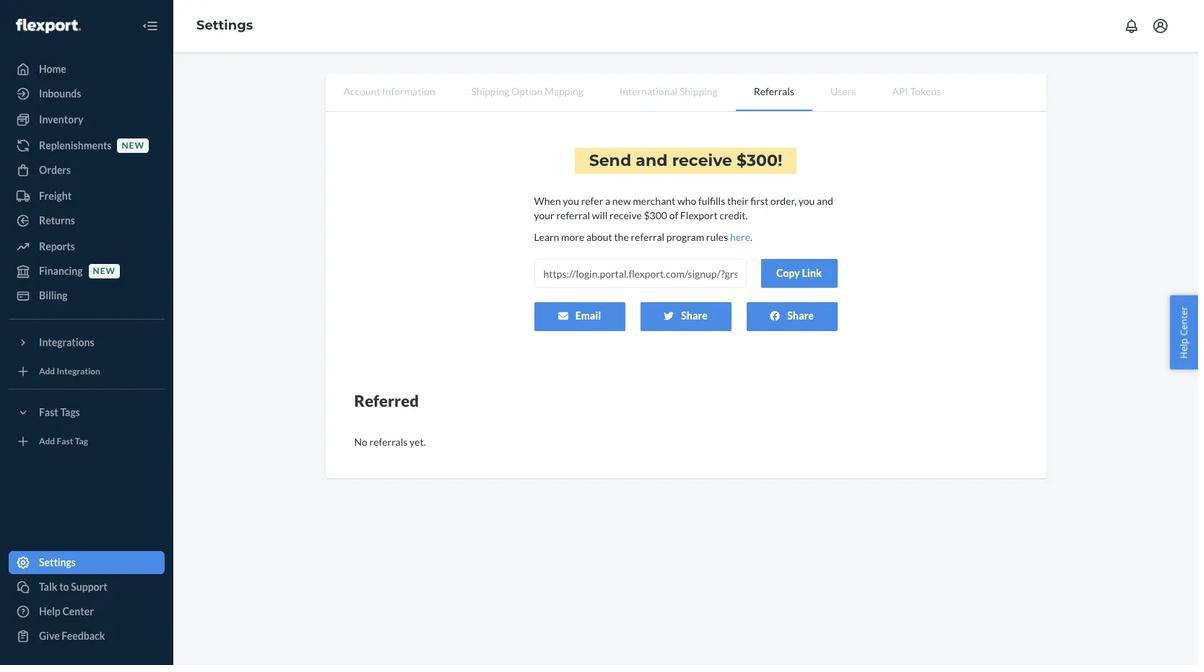 Task type: locate. For each thing, give the bounding box(es) containing it.
1 vertical spatial new
[[612, 195, 631, 207]]

fast inside 'link'
[[57, 436, 73, 447]]

2 horizontal spatial new
[[612, 195, 631, 207]]

integration
[[57, 366, 100, 377]]

tags
[[60, 407, 80, 419]]

share right twitter image
[[681, 310, 708, 322]]

orders
[[39, 164, 71, 176]]

new inside when you refer a new merchant who fulfills their first order, you and your referral will receive
[[612, 195, 631, 207]]

and up merchant
[[636, 151, 668, 170]]

add for add integration
[[39, 366, 55, 377]]

integrations button
[[9, 331, 165, 355]]

new down reports link
[[93, 266, 116, 277]]

add fast tag
[[39, 436, 88, 447]]

2 add from the top
[[39, 436, 55, 447]]

$300 down merchant
[[644, 209, 667, 222]]

1 horizontal spatial and
[[817, 195, 833, 207]]

will
[[592, 209, 608, 222]]

0 horizontal spatial shipping
[[471, 85, 509, 97]]

account information tab
[[325, 74, 453, 110]]

inventory
[[39, 113, 83, 126]]

add down fast tags
[[39, 436, 55, 447]]

1 share from the left
[[681, 310, 708, 322]]

referral right the
[[631, 231, 665, 243]]

new up orders link
[[122, 140, 144, 151]]

rules
[[706, 231, 728, 243]]

1 horizontal spatial help
[[1177, 339, 1190, 359]]

$300 of flexport credit.
[[644, 209, 748, 222]]

1 horizontal spatial share
[[787, 310, 814, 322]]

1 horizontal spatial new
[[122, 140, 144, 151]]

fast left tags
[[39, 407, 58, 419]]

you
[[563, 195, 579, 207], [799, 195, 815, 207]]

shipping
[[471, 85, 509, 97], [679, 85, 718, 97]]

center inside button
[[1177, 307, 1190, 336]]

your
[[534, 209, 554, 222]]

add for add fast tag
[[39, 436, 55, 447]]

home
[[39, 63, 66, 75]]

shipping option mapping tab
[[453, 74, 602, 110]]

shipping left option
[[471, 85, 509, 97]]

tab list
[[325, 74, 1046, 112]]

give feedback
[[39, 630, 105, 643]]

receive up fulfills
[[672, 151, 732, 170]]

talk
[[39, 581, 57, 594]]

0 vertical spatial fast
[[39, 407, 58, 419]]

0 horizontal spatial you
[[563, 195, 579, 207]]

0 horizontal spatial $300
[[644, 209, 667, 222]]

$300
[[737, 151, 778, 170], [644, 209, 667, 222]]

merchant
[[633, 195, 675, 207]]

0 vertical spatial help center
[[1177, 307, 1190, 359]]

settings
[[196, 17, 253, 33], [39, 557, 76, 569]]

1 vertical spatial and
[[817, 195, 833, 207]]

share link
[[640, 303, 731, 332], [746, 303, 837, 332]]

None text field
[[534, 259, 746, 288]]

referred
[[354, 391, 419, 411]]

help center inside button
[[1177, 307, 1190, 359]]

1 horizontal spatial help center
[[1177, 307, 1190, 359]]

mapping
[[545, 85, 584, 97]]

learn more about the referral program rules here .
[[534, 231, 753, 243]]

open notifications image
[[1123, 17, 1140, 35]]

1 shipping from the left
[[471, 85, 509, 97]]

copy link button
[[761, 259, 837, 288]]

add integration link
[[9, 360, 165, 383]]

first
[[750, 195, 769, 207]]

give
[[39, 630, 60, 643]]

0 horizontal spatial and
[[636, 151, 668, 170]]

users tab
[[812, 74, 874, 110]]

0 horizontal spatial settings
[[39, 557, 76, 569]]

1 vertical spatial $300
[[644, 209, 667, 222]]

orders link
[[9, 159, 165, 182]]

referral up more
[[556, 209, 590, 222]]

share
[[681, 310, 708, 322], [787, 310, 814, 322]]

returns
[[39, 214, 75, 227]]

0 vertical spatial referral
[[556, 209, 590, 222]]

1 share link from the left
[[640, 303, 731, 332]]

shipping right international
[[679, 85, 718, 97]]

1 vertical spatial add
[[39, 436, 55, 447]]

add left the integration
[[39, 366, 55, 377]]

talk to support
[[39, 581, 107, 594]]

fulfills
[[698, 195, 725, 207]]

talk to support button
[[9, 576, 165, 599]]

0 vertical spatial add
[[39, 366, 55, 377]]

1 vertical spatial fast
[[57, 436, 73, 447]]

1 horizontal spatial $300
[[737, 151, 778, 170]]

fast left "tag"
[[57, 436, 73, 447]]

when you refer a new merchant who fulfills their first order, you and your referral will receive
[[534, 195, 833, 222]]

fast
[[39, 407, 58, 419], [57, 436, 73, 447]]

1 add from the top
[[39, 366, 55, 377]]

add inside 'link'
[[39, 436, 55, 447]]

you right order,
[[799, 195, 815, 207]]

2 share from the left
[[787, 310, 814, 322]]

no referrals yet.
[[354, 436, 426, 449]]

you left refer
[[563, 195, 579, 207]]

new right a
[[612, 195, 631, 207]]

new
[[122, 140, 144, 151], [612, 195, 631, 207], [93, 266, 116, 277]]

1 horizontal spatial referral
[[631, 231, 665, 243]]

receive up the
[[610, 209, 642, 222]]

and right order,
[[817, 195, 833, 207]]

$300 up "first"
[[737, 151, 778, 170]]

referrals
[[754, 85, 794, 97]]

share right facebook icon
[[787, 310, 814, 322]]

billing
[[39, 290, 68, 302]]

fast tags
[[39, 407, 80, 419]]

send
[[589, 151, 631, 170]]

to
[[59, 581, 69, 594]]

link
[[802, 267, 822, 280]]

the
[[614, 231, 629, 243]]

0 horizontal spatial share link
[[640, 303, 731, 332]]

1 vertical spatial receive
[[610, 209, 642, 222]]

option
[[511, 85, 543, 97]]

!
[[778, 151, 782, 170]]

1 horizontal spatial center
[[1177, 307, 1190, 336]]

and
[[636, 151, 668, 170], [817, 195, 833, 207]]

0 horizontal spatial new
[[93, 266, 116, 277]]

0 vertical spatial new
[[122, 140, 144, 151]]

financing
[[39, 265, 83, 277]]

0 horizontal spatial share
[[681, 310, 708, 322]]

help center
[[1177, 307, 1190, 359], [39, 606, 94, 618]]

0 horizontal spatial center
[[62, 606, 94, 618]]

their
[[727, 195, 749, 207]]

0 horizontal spatial referral
[[556, 209, 590, 222]]

0 vertical spatial center
[[1177, 307, 1190, 336]]

1 horizontal spatial share link
[[746, 303, 837, 332]]

1 horizontal spatial receive
[[672, 151, 732, 170]]

billing link
[[9, 285, 165, 308]]

international shipping tab
[[602, 74, 736, 110]]

tokens
[[910, 85, 941, 97]]

help
[[1177, 339, 1190, 359], [39, 606, 61, 618]]

when
[[534, 195, 561, 207]]

1 vertical spatial settings link
[[9, 552, 165, 575]]

order,
[[770, 195, 797, 207]]

1 horizontal spatial shipping
[[679, 85, 718, 97]]

of
[[669, 209, 678, 222]]

1 horizontal spatial settings link
[[196, 17, 253, 33]]

referral inside when you refer a new merchant who fulfills their first order, you and your referral will receive
[[556, 209, 590, 222]]

0 horizontal spatial help
[[39, 606, 61, 618]]

1 vertical spatial settings
[[39, 557, 76, 569]]

add fast tag link
[[9, 430, 165, 454]]

receive
[[672, 151, 732, 170], [610, 209, 642, 222]]

send and receive $300 !
[[589, 151, 782, 170]]

0 vertical spatial $300
[[737, 151, 778, 170]]

0 horizontal spatial receive
[[610, 209, 642, 222]]

0 vertical spatial receive
[[672, 151, 732, 170]]

inbounds
[[39, 87, 81, 100]]

1 vertical spatial help center
[[39, 606, 94, 618]]

copy link
[[776, 267, 822, 280]]

0 vertical spatial settings
[[196, 17, 253, 33]]

.
[[750, 231, 753, 243]]

referral
[[556, 209, 590, 222], [631, 231, 665, 243]]

1 vertical spatial help
[[39, 606, 61, 618]]

envelope image
[[558, 311, 568, 321]]

2 vertical spatial new
[[93, 266, 116, 277]]

refer
[[581, 195, 603, 207]]

0 vertical spatial settings link
[[196, 17, 253, 33]]

flexport logo image
[[16, 19, 81, 33]]

1 horizontal spatial you
[[799, 195, 815, 207]]

support
[[71, 581, 107, 594]]

0 vertical spatial help
[[1177, 339, 1190, 359]]

home link
[[9, 58, 165, 81]]

1 you from the left
[[563, 195, 579, 207]]

api tokens tab
[[874, 74, 959, 110]]



Task type: describe. For each thing, give the bounding box(es) containing it.
copy
[[776, 267, 800, 280]]

share for twitter image
[[681, 310, 708, 322]]

who
[[677, 195, 696, 207]]

fast inside dropdown button
[[39, 407, 58, 419]]

tab list containing account information
[[325, 74, 1046, 112]]

add integration
[[39, 366, 100, 377]]

replenishments
[[39, 139, 112, 152]]

help inside button
[[1177, 339, 1190, 359]]

share for facebook icon
[[787, 310, 814, 322]]

fast tags button
[[9, 402, 165, 425]]

receive inside when you refer a new merchant who fulfills their first order, you and your referral will receive
[[610, 209, 642, 222]]

inbounds link
[[9, 82, 165, 105]]

freight link
[[9, 185, 165, 208]]

email
[[575, 310, 601, 322]]

and inside when you refer a new merchant who fulfills their first order, you and your referral will receive
[[817, 195, 833, 207]]

program
[[666, 231, 704, 243]]

twitter image
[[664, 311, 674, 321]]

facebook image
[[770, 311, 780, 321]]

account
[[343, 85, 380, 97]]

reports link
[[9, 235, 165, 259]]

api tokens
[[892, 85, 941, 97]]

api
[[892, 85, 908, 97]]

email link
[[534, 303, 625, 332]]

here link
[[730, 231, 750, 243]]

international shipping
[[620, 85, 718, 97]]

international
[[620, 85, 678, 97]]

1 horizontal spatial settings
[[196, 17, 253, 33]]

2 you from the left
[[799, 195, 815, 207]]

more
[[561, 231, 584, 243]]

1 vertical spatial center
[[62, 606, 94, 618]]

inventory link
[[9, 108, 165, 131]]

2 share link from the left
[[746, 303, 837, 332]]

credit.
[[720, 209, 748, 222]]

give feedback button
[[9, 625, 165, 649]]

information
[[382, 85, 435, 97]]

learn
[[534, 231, 559, 243]]

open account menu image
[[1152, 17, 1169, 35]]

new for replenishments
[[122, 140, 144, 151]]

tag
[[75, 436, 88, 447]]

close navigation image
[[142, 17, 159, 35]]

flexport
[[680, 209, 718, 222]]

a
[[605, 195, 610, 207]]

new for financing
[[93, 266, 116, 277]]

shipping option mapping
[[471, 85, 584, 97]]

0 horizontal spatial help center
[[39, 606, 94, 618]]

2 shipping from the left
[[679, 85, 718, 97]]

yet.
[[410, 436, 426, 449]]

no
[[354, 436, 367, 449]]

1 vertical spatial referral
[[631, 231, 665, 243]]

feedback
[[62, 630, 105, 643]]

about
[[586, 231, 612, 243]]

help center link
[[9, 601, 165, 624]]

reports
[[39, 240, 75, 253]]

0 horizontal spatial settings link
[[9, 552, 165, 575]]

help center button
[[1170, 296, 1198, 370]]

account information
[[343, 85, 435, 97]]

referrals
[[369, 436, 408, 449]]

0 vertical spatial and
[[636, 151, 668, 170]]

users
[[830, 85, 856, 97]]

here
[[730, 231, 750, 243]]

referrals tab
[[736, 74, 812, 111]]

integrations
[[39, 337, 94, 349]]

returns link
[[9, 209, 165, 233]]

freight
[[39, 190, 72, 202]]



